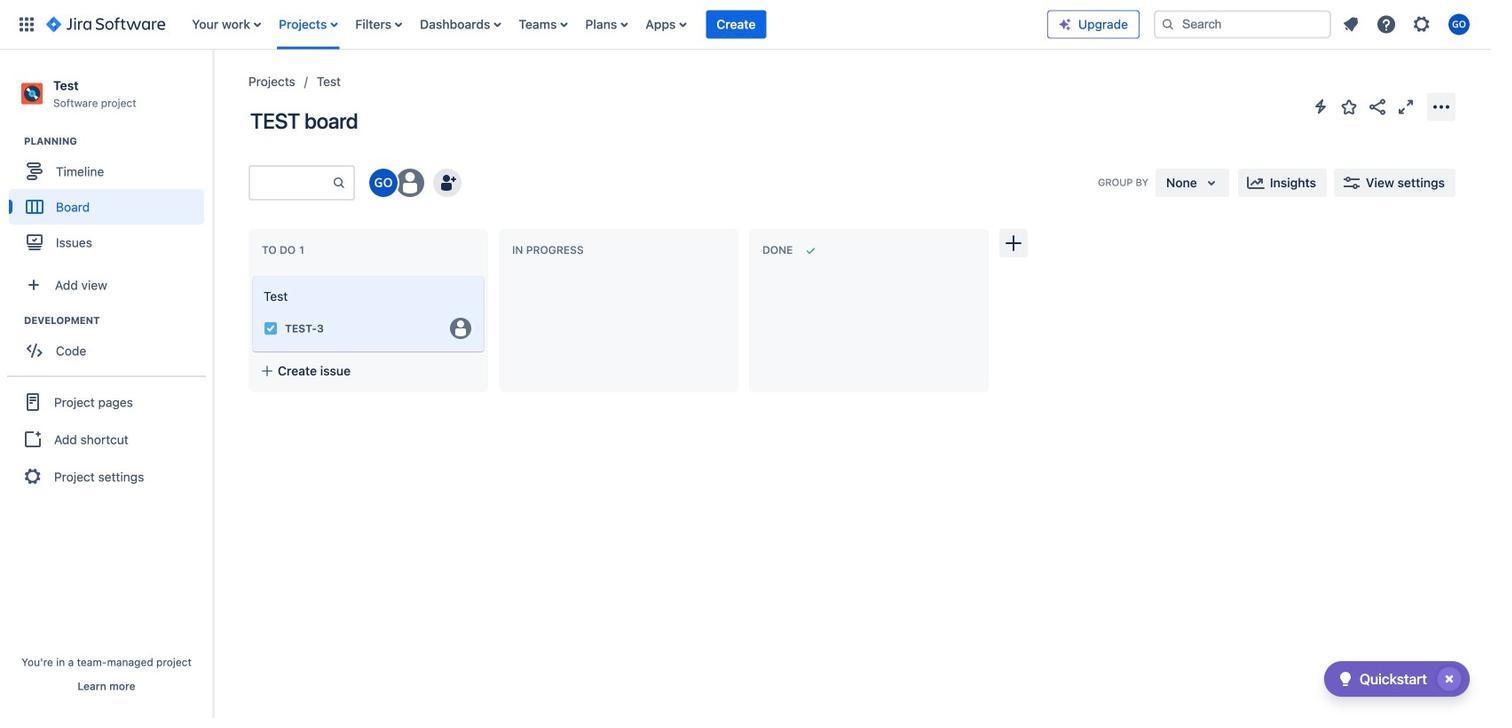 Task type: vqa. For each thing, say whether or not it's contained in the screenshot.
group related to DEVELOPMENT image
yes



Task type: locate. For each thing, give the bounding box(es) containing it.
appswitcher icon image
[[16, 14, 37, 35]]

list
[[183, 0, 1048, 49], [1335, 8, 1481, 40]]

0 vertical spatial heading
[[24, 134, 212, 148]]

group
[[9, 134, 212, 266], [9, 314, 212, 374], [7, 376, 206, 502]]

banner
[[0, 0, 1492, 50]]

0 horizontal spatial list
[[183, 0, 1048, 49]]

task image
[[264, 321, 278, 336]]

1 vertical spatial heading
[[24, 314, 212, 328]]

search image
[[1161, 17, 1176, 32]]

None search field
[[1154, 10, 1332, 39]]

add people image
[[437, 172, 458, 194]]

list item
[[706, 0, 767, 49]]

create column image
[[1003, 233, 1025, 254]]

heading
[[24, 134, 212, 148], [24, 314, 212, 328]]

automations menu button icon image
[[1311, 96, 1332, 117]]

dismiss quickstart image
[[1436, 665, 1464, 693]]

heading for "planning" image
[[24, 134, 212, 148]]

enter full screen image
[[1396, 96, 1417, 118]]

planning image
[[3, 131, 24, 152]]

star test board image
[[1339, 96, 1360, 118]]

1 vertical spatial group
[[9, 314, 212, 374]]

2 heading from the top
[[24, 314, 212, 328]]

0 vertical spatial group
[[9, 134, 212, 266]]

jira software image
[[46, 14, 165, 35], [46, 14, 165, 35]]

sidebar navigation image
[[194, 71, 233, 107]]

1 heading from the top
[[24, 134, 212, 148]]

heading for development icon
[[24, 314, 212, 328]]

primary element
[[11, 0, 1048, 49]]



Task type: describe. For each thing, give the bounding box(es) containing it.
group for "planning" image
[[9, 134, 212, 266]]

create issue image
[[241, 265, 262, 286]]

settings image
[[1412, 14, 1433, 35]]

notifications image
[[1341, 14, 1362, 35]]

Search field
[[1154, 10, 1332, 39]]

2 vertical spatial group
[[7, 376, 206, 502]]

your profile and settings image
[[1449, 14, 1470, 35]]

development image
[[3, 310, 24, 331]]

check image
[[1335, 669, 1357, 690]]

more image
[[1431, 96, 1453, 118]]

Search this board text field
[[250, 167, 332, 199]]

group for development icon
[[9, 314, 212, 374]]

help image
[[1376, 14, 1398, 35]]

1 horizontal spatial list
[[1335, 8, 1481, 40]]

to do element
[[262, 244, 308, 256]]

sidebar element
[[0, 50, 213, 718]]



